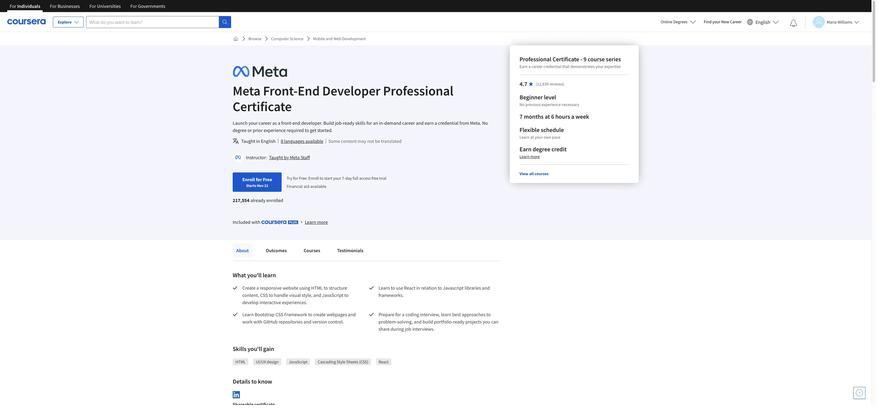 Task type: locate. For each thing, give the bounding box(es) containing it.
degree down launch
[[233, 127, 247, 133]]

8 languages available
[[281, 138, 323, 144]]

0 vertical spatial html
[[311, 285, 323, 291]]

to left 'create'
[[308, 312, 312, 318]]

using
[[299, 285, 310, 291]]

and right the 'libraries'
[[482, 285, 490, 291]]

from
[[460, 120, 469, 126]]

0 horizontal spatial certificate
[[233, 98, 292, 115]]

1 vertical spatial english
[[261, 138, 276, 144]]

1 vertical spatial credential
[[438, 120, 459, 126]]

0 horizontal spatial at
[[530, 134, 534, 140]]

career up '(12,839'
[[532, 64, 543, 69]]

None search field
[[86, 16, 231, 28]]

ready left skills on the top
[[343, 120, 354, 126]]

relation
[[421, 285, 437, 291]]

1 vertical spatial degree
[[533, 145, 550, 153]]

meta right by
[[290, 154, 300, 160]]

1 horizontal spatial at
[[545, 113, 550, 120]]

1 vertical spatial meta
[[290, 154, 300, 160]]

no inside the 'beginner level no previous experience necessary'
[[520, 102, 525, 107]]

get
[[310, 127, 316, 133]]

browse
[[248, 36, 262, 41]]

learn down flexible
[[520, 134, 530, 140]]

1 horizontal spatial html
[[311, 285, 323, 291]]

for left an
[[366, 120, 372, 126]]

gain
[[263, 345, 274, 353]]

javascript down structure
[[322, 292, 343, 298]]

and left web
[[326, 36, 333, 41]]

expertise
[[604, 64, 621, 69]]

degree inside earn degree credit learn more
[[533, 145, 550, 153]]

1 horizontal spatial react
[[404, 285, 415, 291]]

0 vertical spatial certificate
[[553, 55, 579, 63]]

1 vertical spatial in
[[416, 285, 420, 291]]

for for individuals
[[10, 3, 16, 9]]

to inside launch your career as a front-end developer. build job-ready skills for an in-demand career and earn a credential from meta. no degree or prior experience required to get started.
[[305, 127, 309, 133]]

0 horizontal spatial react
[[379, 359, 389, 365]]

to down responsive in the left bottom of the page
[[269, 292, 273, 298]]

1 vertical spatial earn
[[520, 145, 532, 153]]

about
[[236, 248, 249, 254]]

0 vertical spatial at
[[545, 113, 550, 120]]

0 horizontal spatial experience
[[264, 127, 286, 133]]

access
[[359, 176, 371, 181]]

instructor:
[[246, 154, 267, 160]]

css up interactive
[[260, 292, 268, 298]]

maria williams button
[[805, 16, 859, 28]]

experience down as
[[264, 127, 286, 133]]

0 vertical spatial english
[[756, 19, 770, 25]]

taught left by
[[269, 154, 283, 160]]

0 horizontal spatial credential
[[438, 120, 459, 126]]

earn inside 'professional certificate - 9 course series earn a career credential that demonstrates your expertise'
[[520, 64, 528, 69]]

1 horizontal spatial javascript
[[322, 292, 343, 298]]

started.
[[317, 127, 333, 133]]

0 horizontal spatial css
[[260, 292, 268, 298]]

mobile
[[313, 36, 325, 41]]

learn right •
[[305, 219, 316, 225]]

html right using
[[311, 285, 323, 291]]

structure
[[329, 285, 347, 291]]

career
[[532, 64, 543, 69], [259, 120, 271, 126], [402, 120, 415, 126]]

earn down flexible
[[520, 145, 532, 153]]

your left own
[[535, 134, 543, 140]]

english button
[[745, 12, 781, 32]]

for left businesses
[[50, 3, 57, 9]]

english left 8
[[261, 138, 276, 144]]

1 horizontal spatial english
[[756, 19, 770, 25]]

learn up responsive in the left bottom of the page
[[263, 271, 276, 279]]

you'll up the create
[[247, 271, 262, 279]]

earn
[[425, 120, 434, 126]]

meta down meta image
[[233, 83, 261, 99]]

1 vertical spatial learn more link
[[305, 219, 328, 226]]

front-
[[263, 83, 298, 99]]

for right try
[[293, 176, 298, 181]]

what you'll learn
[[233, 271, 276, 279]]

mobile and web development
[[313, 36, 366, 41]]

1 vertical spatial at
[[530, 134, 534, 140]]

2 earn from the top
[[520, 145, 532, 153]]

0 horizontal spatial enroll
[[242, 177, 255, 183]]

for left individuals
[[10, 3, 16, 9]]

javascript inside create a responsive website using html to structure content, css to handle visual style, and javascript to develop interactive experiences.
[[322, 292, 343, 298]]

degree down own
[[533, 145, 550, 153]]

0 horizontal spatial english
[[261, 138, 276, 144]]

website
[[283, 285, 298, 291]]

credential left from
[[438, 120, 459, 126]]

1 horizontal spatial career
[[402, 120, 415, 126]]

pace
[[552, 134, 561, 140]]

banner navigation
[[5, 0, 170, 17]]

1 vertical spatial certificate
[[233, 98, 292, 115]]

3 for from the left
[[89, 3, 96, 9]]

about link
[[233, 244, 252, 257]]

0 vertical spatial learn more link
[[520, 154, 540, 159]]

a
[[529, 64, 531, 69], [571, 113, 574, 120], [278, 120, 280, 126], [435, 120, 437, 126], [256, 285, 259, 291], [402, 312, 404, 318]]

for inside try for free: enroll to start your 7-day full access free trial financial aid available
[[293, 176, 298, 181]]

credential
[[544, 64, 561, 69], [438, 120, 459, 126]]

computer science
[[271, 36, 303, 41]]

available right the aid
[[310, 184, 326, 189]]

learn to use react in relation to javascript libraries and frameworks.
[[379, 285, 491, 298]]

available inside try for free: enroll to start your 7-day full access free trial financial aid available
[[310, 184, 326, 189]]

to down structure
[[344, 292, 349, 298]]

to up you
[[487, 312, 491, 318]]

0 horizontal spatial professional
[[383, 83, 454, 99]]

and left the version
[[304, 319, 311, 325]]

with
[[251, 219, 260, 225], [254, 319, 262, 325]]

show notifications image
[[790, 20, 797, 27]]

meta.
[[470, 120, 481, 126]]

coursera image
[[7, 17, 46, 27]]

as
[[272, 120, 277, 126]]

0 vertical spatial more
[[530, 154, 540, 159]]

0 horizontal spatial html
[[235, 359, 246, 365]]

be
[[375, 138, 380, 144]]

skills
[[355, 120, 365, 126]]

1 horizontal spatial enroll
[[308, 176, 319, 181]]

you'll left gain
[[248, 345, 262, 353]]

more up view all courses in the right top of the page
[[530, 154, 540, 159]]

1 horizontal spatial more
[[530, 154, 540, 159]]

1 vertical spatial css
[[276, 312, 283, 318]]

react right use in the left bottom of the page
[[404, 285, 415, 291]]

career left as
[[259, 120, 271, 126]]

at down flexible
[[530, 134, 534, 140]]

react right the (css)
[[379, 359, 389, 365]]

0 vertical spatial available
[[305, 138, 323, 144]]

coursera plus image
[[261, 221, 298, 224]]

1 horizontal spatial degree
[[533, 145, 550, 153]]

for inside prepare for a coding interview, learn best approaches to problem-solving, and build portfolio-ready projects you can share during job interviews.
[[395, 312, 401, 318]]

know
[[258, 378, 272, 385]]

career inside 'professional certificate - 9 course series earn a career credential that demonstrates your expertise'
[[532, 64, 543, 69]]

skills
[[233, 345, 246, 353]]

0 vertical spatial javascript
[[322, 292, 343, 298]]

try
[[287, 176, 292, 181]]

learn more link right •
[[305, 219, 328, 226]]

week
[[576, 113, 589, 120]]

with down bootstrap
[[254, 319, 262, 325]]

1 horizontal spatial certificate
[[553, 55, 579, 63]]

certificate inside 'professional certificate - 9 course series earn a career credential that demonstrates your expertise'
[[553, 55, 579, 63]]

meta image
[[233, 65, 287, 78]]

html down skills
[[235, 359, 246, 365]]

for left universities
[[89, 3, 96, 9]]

your up or
[[249, 120, 258, 126]]

your down course
[[596, 64, 604, 69]]

build
[[323, 120, 334, 126]]

meta front-end developer professional certificate
[[233, 83, 454, 115]]

professional inside meta front-end developer professional certificate
[[383, 83, 454, 99]]

earn inside earn degree credit learn more
[[520, 145, 532, 153]]

1 vertical spatial with
[[254, 319, 262, 325]]

earn up "4.7"
[[520, 64, 528, 69]]

0 horizontal spatial learn
[[263, 271, 276, 279]]

available
[[305, 138, 323, 144], [310, 184, 326, 189]]

0 vertical spatial react
[[404, 285, 415, 291]]

0 vertical spatial css
[[260, 292, 268, 298]]

0 horizontal spatial javascript
[[289, 359, 307, 365]]

taught by meta staff image
[[234, 153, 243, 162]]

1 vertical spatial no
[[482, 120, 488, 126]]

browse link
[[246, 33, 264, 44]]

taught down or
[[241, 138, 255, 144]]

meta
[[233, 83, 261, 99], [290, 154, 300, 160]]

certificate up as
[[233, 98, 292, 115]]

with right included
[[251, 219, 260, 225]]

handle
[[274, 292, 288, 298]]

0 vertical spatial you'll
[[247, 271, 262, 279]]

1 horizontal spatial professional
[[520, 55, 551, 63]]

necessary
[[562, 102, 579, 107]]

level
[[544, 93, 556, 101]]

to left use in the left bottom of the page
[[391, 285, 395, 291]]

1 vertical spatial you'll
[[248, 345, 262, 353]]

to left start
[[320, 176, 323, 181]]

certificate up that on the top of page
[[553, 55, 579, 63]]

react inside learn to use react in relation to javascript libraries and frameworks.
[[404, 285, 415, 291]]

0 vertical spatial earn
[[520, 64, 528, 69]]

career right demand
[[402, 120, 415, 126]]

create
[[242, 285, 255, 291]]

1 vertical spatial more
[[317, 219, 328, 225]]

for for enroll for free starts nov 21
[[256, 177, 262, 183]]

english inside english button
[[756, 19, 770, 25]]

0 vertical spatial ready
[[343, 120, 354, 126]]

1 horizontal spatial credential
[[544, 64, 561, 69]]

and down coding
[[414, 319, 422, 325]]

6
[[551, 113, 554, 120]]

learn up the frameworks.
[[379, 285, 390, 291]]

more right •
[[317, 219, 328, 225]]

and
[[326, 36, 333, 41], [416, 120, 424, 126], [482, 285, 490, 291], [313, 292, 321, 298], [348, 312, 356, 318], [304, 319, 311, 325], [414, 319, 422, 325]]

learn more link for degree
[[520, 154, 540, 159]]

english right career
[[756, 19, 770, 25]]

1 vertical spatial available
[[310, 184, 326, 189]]

learn up portfolio-
[[441, 312, 451, 318]]

0 horizontal spatial ready
[[343, 120, 354, 126]]

you'll for skills
[[248, 345, 262, 353]]

1 horizontal spatial meta
[[290, 154, 300, 160]]

0 vertical spatial credential
[[544, 64, 561, 69]]

may
[[358, 138, 366, 144]]

design
[[267, 359, 279, 365]]

control.
[[328, 319, 344, 325]]

learn up work
[[242, 312, 254, 318]]

experience down level
[[542, 102, 561, 107]]

1 vertical spatial learn
[[441, 312, 451, 318]]

learn more link up all
[[520, 154, 540, 159]]

degree inside launch your career as a front-end developer. build job-ready skills for an in-demand career and earn a credential from meta. no degree or prior experience required to get started.
[[233, 127, 247, 133]]

1 vertical spatial experience
[[264, 127, 286, 133]]

or
[[248, 127, 252, 133]]

for up solving,
[[395, 312, 401, 318]]

0 horizontal spatial degree
[[233, 127, 247, 133]]

learn up view
[[520, 154, 530, 159]]

0 horizontal spatial no
[[482, 120, 488, 126]]

1 horizontal spatial learn more link
[[520, 154, 540, 159]]

7-
[[342, 176, 345, 181]]

ready down best
[[453, 319, 465, 325]]

1 horizontal spatial taught
[[269, 154, 283, 160]]

at
[[545, 113, 550, 120], [530, 134, 534, 140]]

for left governments
[[130, 3, 137, 9]]

at left 6
[[545, 113, 550, 120]]

1 horizontal spatial in
[[416, 285, 420, 291]]

enroll up starts on the left top of the page
[[242, 177, 255, 183]]

trial
[[379, 176, 386, 181]]

0 horizontal spatial learn more link
[[305, 219, 328, 226]]

0 horizontal spatial meta
[[233, 83, 261, 99]]

home image
[[233, 36, 238, 41]]

credential inside 'professional certificate - 9 course series earn a career credential that demonstrates your expertise'
[[544, 64, 561, 69]]

work
[[242, 319, 253, 325]]

1 vertical spatial html
[[235, 359, 246, 365]]

2 for from the left
[[50, 3, 57, 9]]

1 horizontal spatial experience
[[542, 102, 561, 107]]

and left earn
[[416, 120, 424, 126]]

no left previous on the right
[[520, 102, 525, 107]]

to inside prepare for a coding interview, learn best approaches to problem-solving, and build portfolio-ready projects you can share during job interviews.
[[487, 312, 491, 318]]

maria williams
[[827, 19, 853, 25]]

visual
[[289, 292, 301, 298]]

for up nov
[[256, 177, 262, 183]]

and inside launch your career as a front-end developer. build job-ready skills for an in-demand career and earn a credential from meta. no degree or prior experience required to get started.
[[416, 120, 424, 126]]

no inside launch your career as a front-end developer. build job-ready skills for an in-demand career and earn a credential from meta. no degree or prior experience required to get started.
[[482, 120, 488, 126]]

interviews.
[[412, 326, 435, 332]]

What do you want to learn? text field
[[86, 16, 219, 28]]

1 vertical spatial professional
[[383, 83, 454, 99]]

for for universities
[[89, 3, 96, 9]]

for inside enroll for free starts nov 21
[[256, 177, 262, 183]]

1 horizontal spatial css
[[276, 312, 283, 318]]

frameworks.
[[379, 292, 404, 298]]

ready inside prepare for a coding interview, learn best approaches to problem-solving, and build portfolio-ready projects you can share during job interviews.
[[453, 319, 465, 325]]

demand
[[384, 120, 401, 126]]

0 vertical spatial taught
[[241, 138, 255, 144]]

your inside try for free: enroll to start your 7-day full access free trial financial aid available
[[333, 176, 341, 181]]

1 horizontal spatial no
[[520, 102, 525, 107]]

launch
[[233, 120, 248, 126]]

0 vertical spatial experience
[[542, 102, 561, 107]]

• learn more
[[301, 219, 328, 225]]

0 vertical spatial degree
[[233, 127, 247, 133]]

for universities
[[89, 3, 121, 9]]

previous
[[526, 102, 541, 107]]

individuals
[[17, 3, 40, 9]]

•
[[301, 219, 302, 225]]

0 horizontal spatial in
[[256, 138, 260, 144]]

css up github
[[276, 312, 283, 318]]

enroll right 'free:'
[[308, 176, 319, 181]]

no
[[520, 102, 525, 107], [482, 120, 488, 126]]

credential left that on the top of page
[[544, 64, 561, 69]]

2 horizontal spatial career
[[532, 64, 543, 69]]

in down prior
[[256, 138, 260, 144]]

and right style, in the left bottom of the page
[[313, 292, 321, 298]]

1 vertical spatial ready
[[453, 319, 465, 325]]

(css)
[[359, 359, 368, 365]]

1 vertical spatial javascript
[[289, 359, 307, 365]]

4 for from the left
[[130, 3, 137, 9]]

javascript right design
[[289, 359, 307, 365]]

0 vertical spatial meta
[[233, 83, 261, 99]]

0 vertical spatial learn
[[263, 271, 276, 279]]

0 horizontal spatial career
[[259, 120, 271, 126]]

style,
[[302, 292, 312, 298]]

taught
[[241, 138, 255, 144], [269, 154, 283, 160]]

1 earn from the top
[[520, 64, 528, 69]]

content
[[341, 138, 357, 144]]

css
[[260, 292, 268, 298], [276, 312, 283, 318]]

for
[[10, 3, 16, 9], [50, 3, 57, 9], [89, 3, 96, 9], [130, 3, 137, 9]]

a inside prepare for a coding interview, learn best approaches to problem-solving, and build portfolio-ready projects you can share during job interviews.
[[402, 312, 404, 318]]

to left 'get'
[[305, 127, 309, 133]]

for
[[366, 120, 372, 126], [293, 176, 298, 181], [256, 177, 262, 183], [395, 312, 401, 318]]

your left 7-
[[333, 176, 341, 181]]

1 horizontal spatial ready
[[453, 319, 465, 325]]

meta inside meta front-end developer professional certificate
[[233, 83, 261, 99]]

view
[[520, 171, 529, 177]]

1 for from the left
[[10, 3, 16, 9]]

0 horizontal spatial more
[[317, 219, 328, 225]]

github
[[263, 319, 278, 325]]

available down 'get'
[[305, 138, 323, 144]]

1 horizontal spatial learn
[[441, 312, 451, 318]]

21
[[264, 183, 268, 188]]

0 vertical spatial no
[[520, 102, 525, 107]]

earn degree credit learn more
[[520, 145, 567, 159]]

no right meta.
[[482, 120, 488, 126]]

0 vertical spatial professional
[[520, 55, 551, 63]]

in left the relation
[[416, 285, 420, 291]]



Task type: vqa. For each thing, say whether or not it's contained in the screenshot.
IN to the left
yes



Task type: describe. For each thing, give the bounding box(es) containing it.
create
[[313, 312, 326, 318]]

some content may not be translated
[[328, 138, 402, 144]]

your right find on the right top of the page
[[713, 19, 721, 24]]

testimonials
[[337, 248, 364, 254]]

to inside "learn bootstrap css framework to create webpages and work with github repositories and version control."
[[308, 312, 312, 318]]

career
[[730, 19, 742, 24]]

learn inside "learn bootstrap css framework to create webpages and work with github repositories and version control."
[[242, 312, 254, 318]]

not
[[367, 138, 374, 144]]

enroll inside enroll for free starts nov 21
[[242, 177, 255, 183]]

front-
[[281, 120, 293, 126]]

html inside create a responsive website using html to structure content, css to handle visual style, and javascript to develop interactive experiences.
[[311, 285, 323, 291]]

professional certificate - 9 course series earn a career credential that demonstrates your expertise
[[520, 55, 621, 69]]

for individuals
[[10, 3, 40, 9]]

free
[[263, 177, 272, 183]]

your inside 'professional certificate - 9 course series earn a career credential that demonstrates your expertise'
[[596, 64, 604, 69]]

learn inside learn to use react in relation to javascript libraries and frameworks.
[[379, 285, 390, 291]]

some
[[328, 138, 340, 144]]

can
[[491, 319, 499, 325]]

prepare for a coding interview, learn best approaches to problem-solving, and build portfolio-ready projects you can share during job interviews.
[[379, 312, 499, 332]]

certificate inside meta front-end developer professional certificate
[[233, 98, 292, 115]]

and inside learn to use react in relation to javascript libraries and frameworks.
[[482, 285, 490, 291]]

online
[[661, 19, 673, 24]]

-
[[580, 55, 582, 63]]

already
[[250, 197, 265, 203]]

professional inside 'professional certificate - 9 course series earn a career credential that demonstrates your expertise'
[[520, 55, 551, 63]]

view all courses link
[[520, 171, 549, 177]]

0 vertical spatial in
[[256, 138, 260, 144]]

starts
[[246, 183, 256, 188]]

0 horizontal spatial taught
[[241, 138, 255, 144]]

to left structure
[[324, 285, 328, 291]]

learn inside prepare for a coding interview, learn best approaches to problem-solving, and build portfolio-ready projects you can share during job interviews.
[[441, 312, 451, 318]]

developer.
[[301, 120, 323, 126]]

a inside 'professional certificate - 9 course series earn a career credential that demonstrates your expertise'
[[529, 64, 531, 69]]

williams
[[838, 19, 853, 25]]

solving,
[[397, 319, 413, 325]]

new
[[721, 19, 729, 24]]

hours
[[555, 113, 570, 120]]

flexible
[[520, 126, 540, 134]]

to inside try for free: enroll to start your 7-day full access free trial financial aid available
[[320, 176, 323, 181]]

experiences.
[[282, 300, 307, 306]]

explore button
[[53, 17, 84, 28]]

online degrees
[[661, 19, 688, 24]]

css inside "learn bootstrap css framework to create webpages and work with github repositories and version control."
[[276, 312, 283, 318]]

to right the relation
[[438, 285, 442, 291]]

view all courses
[[520, 171, 549, 177]]

find your new career
[[704, 19, 742, 24]]

learn more link for learn
[[305, 219, 328, 226]]

maria
[[827, 19, 837, 25]]

online degrees button
[[656, 15, 701, 28]]

learn inside earn degree credit learn more
[[520, 154, 530, 159]]

learn bootstrap css framework to create webpages and work with github repositories and version control.
[[242, 312, 357, 325]]

learn inside • learn more
[[305, 219, 316, 225]]

content,
[[242, 292, 259, 298]]

beginner
[[520, 93, 543, 101]]

experience inside the 'beginner level no previous experience necessary'
[[542, 102, 561, 107]]

in inside learn to use react in relation to javascript libraries and frameworks.
[[416, 285, 420, 291]]

your inside flexible schedule learn at your own pace
[[535, 134, 543, 140]]

end
[[293, 120, 300, 126]]

credential inside launch your career as a front-end developer. build job-ready skills for an in-demand career and earn a credential from meta. no degree or prior experience required to get started.
[[438, 120, 459, 126]]

day
[[345, 176, 352, 181]]

to left the know
[[251, 378, 257, 385]]

end
[[298, 83, 320, 99]]

more inside earn degree credit learn more
[[530, 154, 540, 159]]

for governments
[[130, 3, 165, 9]]

css inside create a responsive website using html to structure content, css to handle visual style, and javascript to develop interactive experiences.
[[260, 292, 268, 298]]

4.7
[[520, 80, 527, 88]]

1 vertical spatial react
[[379, 359, 389, 365]]

and right webpages
[[348, 312, 356, 318]]

schedule
[[541, 126, 564, 134]]

job-
[[335, 120, 343, 126]]

for inside launch your career as a front-end developer. build job-ready skills for an in-demand career and earn a credential from meta. no degree or prior experience required to get started.
[[366, 120, 372, 126]]

for for try for free: enroll to start your 7-day full access free trial financial aid available
[[293, 176, 298, 181]]

0 vertical spatial with
[[251, 219, 260, 225]]

ready inside launch your career as a front-end developer. build job-ready skills for an in-demand career and earn a credential from meta. no degree or prior experience required to get started.
[[343, 120, 354, 126]]

find
[[704, 19, 712, 24]]

a inside create a responsive website using html to structure content, css to handle visual style, and javascript to develop interactive experiences.
[[256, 285, 259, 291]]

help center image
[[856, 390, 863, 397]]

available inside button
[[305, 138, 323, 144]]

9
[[584, 55, 587, 63]]

by
[[284, 154, 289, 160]]

you'll for what
[[247, 271, 262, 279]]

and inside create a responsive website using html to structure content, css to handle visual style, and javascript to develop interactive experiences.
[[313, 292, 321, 298]]

create a responsive website using html to structure content, css to handle visual style, and javascript to develop interactive experiences.
[[242, 285, 350, 306]]

instructor: taught by meta staff
[[246, 154, 310, 160]]

at inside flexible schedule learn at your own pace
[[530, 134, 534, 140]]

mobile and web development link
[[311, 33, 368, 44]]

computer
[[271, 36, 289, 41]]

web
[[334, 36, 341, 41]]

science
[[290, 36, 303, 41]]

required
[[287, 127, 304, 133]]

own
[[544, 134, 551, 140]]

included with
[[233, 219, 261, 225]]

develop
[[242, 300, 259, 306]]

217,554 already enrolled
[[233, 197, 283, 203]]

version
[[312, 319, 327, 325]]

more inside • learn more
[[317, 219, 328, 225]]

prepare
[[379, 312, 394, 318]]

course
[[588, 55, 605, 63]]

for for businesses
[[50, 3, 57, 9]]

libraries
[[465, 285, 481, 291]]

translated
[[381, 138, 402, 144]]

learn inside flexible schedule learn at your own pace
[[520, 134, 530, 140]]

and inside mobile and web development link
[[326, 36, 333, 41]]

details
[[233, 378, 250, 385]]

use
[[396, 285, 403, 291]]

explore
[[58, 19, 72, 25]]

portfolio-
[[434, 319, 453, 325]]

development
[[342, 36, 366, 41]]

prior
[[253, 127, 263, 133]]

aid
[[304, 184, 309, 189]]

for businesses
[[50, 3, 80, 9]]

taught by meta staff link
[[269, 154, 310, 160]]

with inside "learn bootstrap css framework to create webpages and work with github repositories and version control."
[[254, 319, 262, 325]]

for for prepare for a coding interview, learn best approaches to problem-solving, and build portfolio-ready projects you can share during job interviews.
[[395, 312, 401, 318]]

experience inside launch your career as a front-end developer. build job-ready skills for an in-demand career and earn a credential from meta. no degree or prior experience required to get started.
[[264, 127, 286, 133]]

enroll inside try for free: enroll to start your 7-day full access free trial financial aid available
[[308, 176, 319, 181]]

free:
[[299, 176, 308, 181]]

repositories
[[279, 319, 303, 325]]

and inside prepare for a coding interview, learn best approaches to problem-solving, and build portfolio-ready projects you can share during job interviews.
[[414, 319, 422, 325]]

financial
[[287, 184, 303, 189]]

taught in english
[[241, 138, 276, 144]]

responsive
[[260, 285, 282, 291]]

for for governments
[[130, 3, 137, 9]]

1 vertical spatial taught
[[269, 154, 283, 160]]

skills you'll gain
[[233, 345, 274, 353]]

your inside launch your career as a front-end developer. build job-ready skills for an in-demand career and earn a credential from meta. no degree or prior experience required to get started.
[[249, 120, 258, 126]]

7
[[520, 113, 523, 120]]

interview,
[[420, 312, 440, 318]]

you
[[483, 319, 490, 325]]



